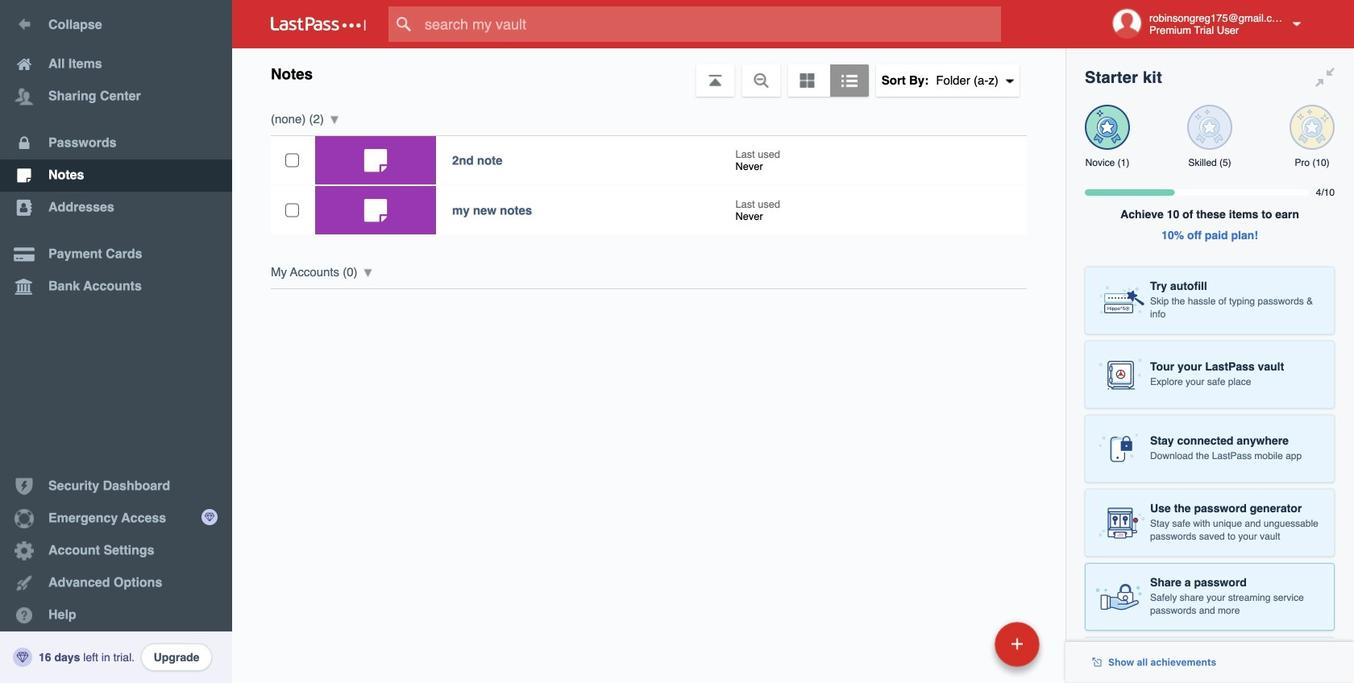 Task type: describe. For each thing, give the bounding box(es) containing it.
new item navigation
[[884, 618, 1050, 684]]

new item element
[[884, 622, 1046, 668]]

lastpass image
[[271, 17, 366, 31]]

Search search field
[[389, 6, 1033, 42]]

search my vault text field
[[389, 6, 1033, 42]]

vault options navigation
[[232, 48, 1066, 97]]



Task type: locate. For each thing, give the bounding box(es) containing it.
main navigation navigation
[[0, 0, 232, 684]]



Task type: vqa. For each thing, say whether or not it's contained in the screenshot.
Vault options navigation
yes



